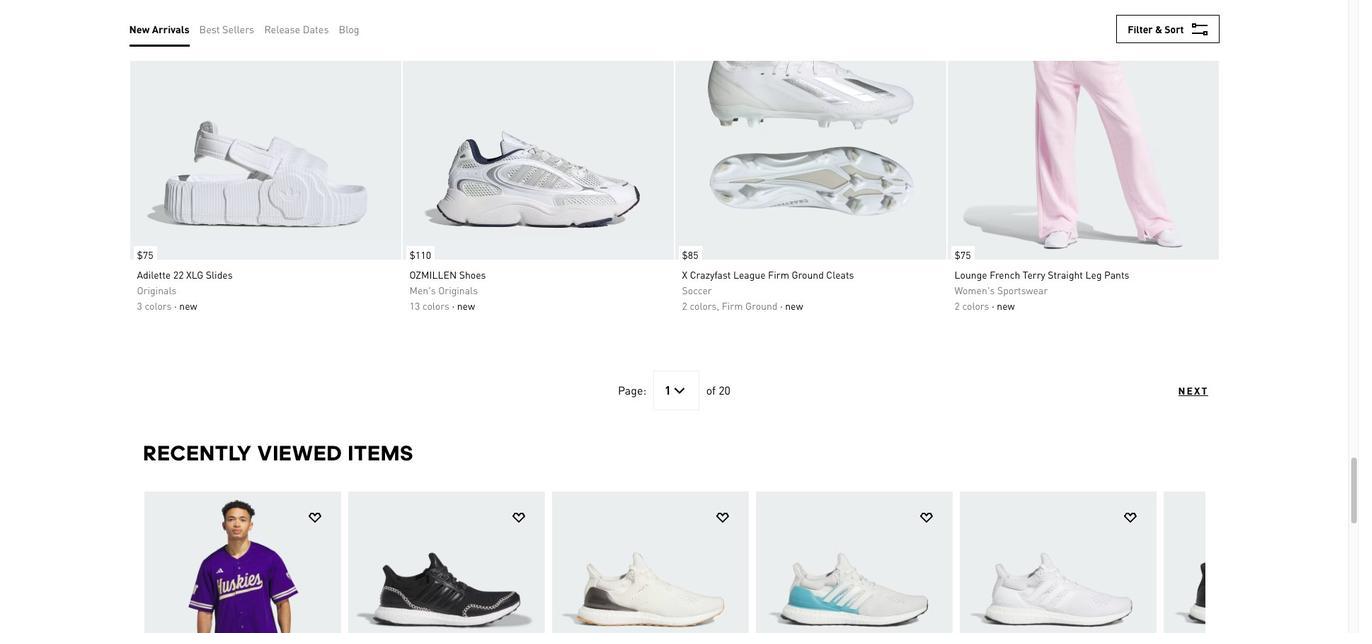 Task type: describe. For each thing, give the bounding box(es) containing it.
originals inside ozmillen shoes men's originals 13 colors · new
[[439, 284, 478, 297]]

0 horizontal spatial ground
[[746, 300, 778, 312]]

filter & sort
[[1128, 23, 1185, 35]]

filter & sort button
[[1117, 15, 1220, 43]]

blog
[[339, 23, 360, 35]]

sellers
[[222, 23, 254, 35]]

release dates link
[[265, 21, 329, 37]]

new inside adilette 22 xlg slides originals 3 colors · new
[[179, 300, 197, 312]]

ozmillen shoes men's originals 13 colors · new
[[410, 268, 486, 312]]

0 vertical spatial ground
[[792, 268, 824, 281]]

5 ultraboost 1.0 shoes image from the left
[[1164, 492, 1360, 634]]

2 inside x crazyfast league firm ground cleats soccer 2 colors, firm ground · new
[[682, 300, 688, 312]]

22
[[173, 268, 184, 281]]

new inside x crazyfast league firm ground cleats soccer 2 colors, firm ground · new
[[786, 300, 804, 312]]

best
[[199, 23, 220, 35]]

originals inside adilette 22 xlg slides originals 3 colors · new
[[137, 284, 177, 297]]

· inside x crazyfast league firm ground cleats soccer 2 colors, firm ground · new
[[780, 300, 783, 312]]

2 inside the lounge french terry straight leg pants women's sportswear 2 colors · new
[[955, 300, 960, 312]]

2 ultraboost 1.0 shoes image from the left
[[552, 492, 749, 634]]

lounge french terry straight leg pants women's sportswear 2 colors · new
[[955, 268, 1130, 312]]

x
[[682, 268, 688, 281]]

1
[[665, 383, 671, 398]]

colors,
[[690, 300, 720, 312]]

arrow right long image
[[1180, 580, 1197, 597]]

slides
[[206, 268, 233, 281]]

pants
[[1105, 268, 1130, 281]]

13
[[410, 300, 420, 312]]

washington baseball jersey image
[[144, 492, 341, 634]]

page:
[[618, 383, 647, 398]]

blog link
[[339, 21, 360, 37]]

next link
[[1179, 384, 1209, 398]]

new arrivals
[[129, 23, 190, 35]]

straight
[[1048, 268, 1084, 281]]

men's originals white ozmillen shoes image
[[403, 0, 674, 260]]

recently viewed items
[[143, 441, 414, 466]]

leg
[[1086, 268, 1102, 281]]

3
[[137, 300, 142, 312]]

league
[[734, 268, 766, 281]]

1 $75 link from the left
[[130, 239, 157, 263]]

new
[[129, 23, 150, 35]]

1 ultraboost 1.0 shoes image from the left
[[348, 492, 545, 634]]

1 vertical spatial firm
[[722, 300, 743, 312]]

best sellers link
[[199, 21, 254, 37]]

filter
[[1128, 23, 1154, 35]]

x crazyfast league firm ground cleats soccer 2 colors, firm ground · new
[[682, 268, 854, 312]]

&
[[1156, 23, 1163, 35]]

arrow right long button
[[1170, 571, 1206, 607]]

ozmillen
[[410, 268, 457, 281]]

20
[[719, 383, 731, 398]]

shoes
[[459, 268, 486, 281]]

women's
[[955, 284, 995, 297]]

list for arrow right long button
[[143, 492, 1360, 634]]

· inside the lounge french terry straight leg pants women's sportswear 2 colors · new
[[992, 300, 995, 312]]

xlg
[[186, 268, 203, 281]]

4 ultraboost 1.0 shoes image from the left
[[960, 492, 1157, 634]]

$110 link
[[403, 239, 435, 263]]



Task type: vqa. For each thing, say whether or not it's contained in the screenshot.
30 related to $26
no



Task type: locate. For each thing, give the bounding box(es) containing it.
adilette 22 xlg slides originals 3 colors · new
[[137, 268, 233, 312]]

colors
[[145, 300, 172, 312], [423, 300, 450, 312], [963, 300, 990, 312]]

0 horizontal spatial colors
[[145, 300, 172, 312]]

1 horizontal spatial $75
[[955, 249, 971, 261]]

3 ultraboost 1.0 shoes image from the left
[[756, 492, 953, 634]]

1 horizontal spatial originals
[[439, 284, 478, 297]]

french
[[990, 268, 1021, 281]]

0 vertical spatial list
[[129, 11, 369, 47]]

new
[[179, 300, 197, 312], [457, 300, 475, 312], [786, 300, 804, 312], [997, 300, 1015, 312]]

$85 link
[[675, 239, 702, 263]]

adilette
[[137, 268, 171, 281]]

2 · from the left
[[452, 300, 455, 312]]

None field
[[654, 371, 699, 411]]

0 horizontal spatial originals
[[137, 284, 177, 297]]

release
[[265, 23, 300, 35]]

recently
[[143, 441, 252, 466]]

best sellers
[[199, 23, 254, 35]]

2
[[682, 300, 688, 312], [955, 300, 960, 312]]

ground down league
[[746, 300, 778, 312]]

2 originals from the left
[[439, 284, 478, 297]]

$75 link up lounge
[[948, 239, 975, 263]]

soccer white x crazyfast league firm ground cleats image
[[675, 0, 947, 260]]

2 horizontal spatial colors
[[963, 300, 990, 312]]

new arrivals link
[[129, 21, 190, 37]]

list for filter & sort button
[[129, 11, 369, 47]]

crazyfast
[[690, 268, 731, 281]]

· inside adilette 22 xlg slides originals 3 colors · new
[[174, 300, 177, 312]]

ground left cleats
[[792, 268, 824, 281]]

2 $75 link from the left
[[948, 239, 975, 263]]

3 colors from the left
[[963, 300, 990, 312]]

originals down shoes
[[439, 284, 478, 297]]

colors inside adilette 22 xlg slides originals 3 colors · new
[[145, 300, 172, 312]]

arrivals
[[152, 23, 190, 35]]

colors right 3
[[145, 300, 172, 312]]

$110
[[410, 249, 431, 261]]

firm right colors,
[[722, 300, 743, 312]]

0 horizontal spatial $75 link
[[130, 239, 157, 263]]

next
[[1179, 385, 1209, 397]]

ground
[[792, 268, 824, 281], [746, 300, 778, 312]]

2 $75 from the left
[[955, 249, 971, 261]]

list
[[129, 11, 369, 47], [143, 492, 1360, 634]]

dropdown image
[[671, 382, 688, 399]]

firm right league
[[768, 268, 790, 281]]

$75 link up adilette
[[130, 239, 157, 263]]

2 down soccer
[[682, 300, 688, 312]]

cleats
[[827, 268, 854, 281]]

lounge
[[955, 268, 988, 281]]

1 horizontal spatial firm
[[768, 268, 790, 281]]

1 new from the left
[[179, 300, 197, 312]]

1 2 from the left
[[682, 300, 688, 312]]

· inside ozmillen shoes men's originals 13 colors · new
[[452, 300, 455, 312]]

4 · from the left
[[992, 300, 995, 312]]

$75
[[137, 249, 153, 261], [955, 249, 971, 261]]

originals down adilette
[[137, 284, 177, 297]]

$75 up adilette
[[137, 249, 153, 261]]

originals white adilette 22 xlg slides image
[[130, 0, 401, 260]]

$85
[[682, 249, 699, 261]]

1 horizontal spatial $75 link
[[948, 239, 975, 263]]

colors down women's
[[963, 300, 990, 312]]

2 new from the left
[[457, 300, 475, 312]]

1 vertical spatial list
[[143, 492, 1360, 634]]

$75 up lounge
[[955, 249, 971, 261]]

0 horizontal spatial firm
[[722, 300, 743, 312]]

1 vertical spatial ground
[[746, 300, 778, 312]]

3 new from the left
[[786, 300, 804, 312]]

1 horizontal spatial colors
[[423, 300, 450, 312]]

2 down women's
[[955, 300, 960, 312]]

originals
[[137, 284, 177, 297], [439, 284, 478, 297]]

sort
[[1165, 23, 1185, 35]]

colors inside ozmillen shoes men's originals 13 colors · new
[[423, 300, 450, 312]]

terry
[[1023, 268, 1046, 281]]

list containing new arrivals
[[129, 11, 369, 47]]

new inside the lounge french terry straight leg pants women's sportswear 2 colors · new
[[997, 300, 1015, 312]]

1 · from the left
[[174, 300, 177, 312]]

$75 for second $75 link from left
[[955, 249, 971, 261]]

of
[[707, 383, 716, 398]]

of 20
[[707, 383, 731, 398]]

2 2 from the left
[[955, 300, 960, 312]]

$75 for 1st $75 link
[[137, 249, 153, 261]]

firm
[[768, 268, 790, 281], [722, 300, 743, 312]]

4 new from the left
[[997, 300, 1015, 312]]

3 · from the left
[[780, 300, 783, 312]]

1 horizontal spatial ground
[[792, 268, 824, 281]]

1 colors from the left
[[145, 300, 172, 312]]

none field containing 1
[[654, 371, 699, 411]]

·
[[174, 300, 177, 312], [452, 300, 455, 312], [780, 300, 783, 312], [992, 300, 995, 312]]

women's sportswear pink lounge french terry straight leg pants image
[[948, 0, 1219, 260]]

items
[[348, 441, 414, 466]]

soccer
[[682, 284, 712, 297]]

ultraboost 1.0 shoes image
[[348, 492, 545, 634], [552, 492, 749, 634], [756, 492, 953, 634], [960, 492, 1157, 634], [1164, 492, 1360, 634]]

$75 link
[[130, 239, 157, 263], [948, 239, 975, 263]]

new inside ozmillen shoes men's originals 13 colors · new
[[457, 300, 475, 312]]

2 colors from the left
[[423, 300, 450, 312]]

colors inside the lounge french terry straight leg pants women's sportswear 2 colors · new
[[963, 300, 990, 312]]

viewed
[[258, 441, 343, 466]]

1 horizontal spatial 2
[[955, 300, 960, 312]]

0 vertical spatial firm
[[768, 268, 790, 281]]

0 horizontal spatial $75
[[137, 249, 153, 261]]

dates
[[303, 23, 329, 35]]

1 originals from the left
[[137, 284, 177, 297]]

sportswear
[[998, 284, 1048, 297]]

release dates
[[265, 23, 329, 35]]

1 $75 from the left
[[137, 249, 153, 261]]

0 horizontal spatial 2
[[682, 300, 688, 312]]

men's
[[410, 284, 436, 297]]

colors down men's
[[423, 300, 450, 312]]



